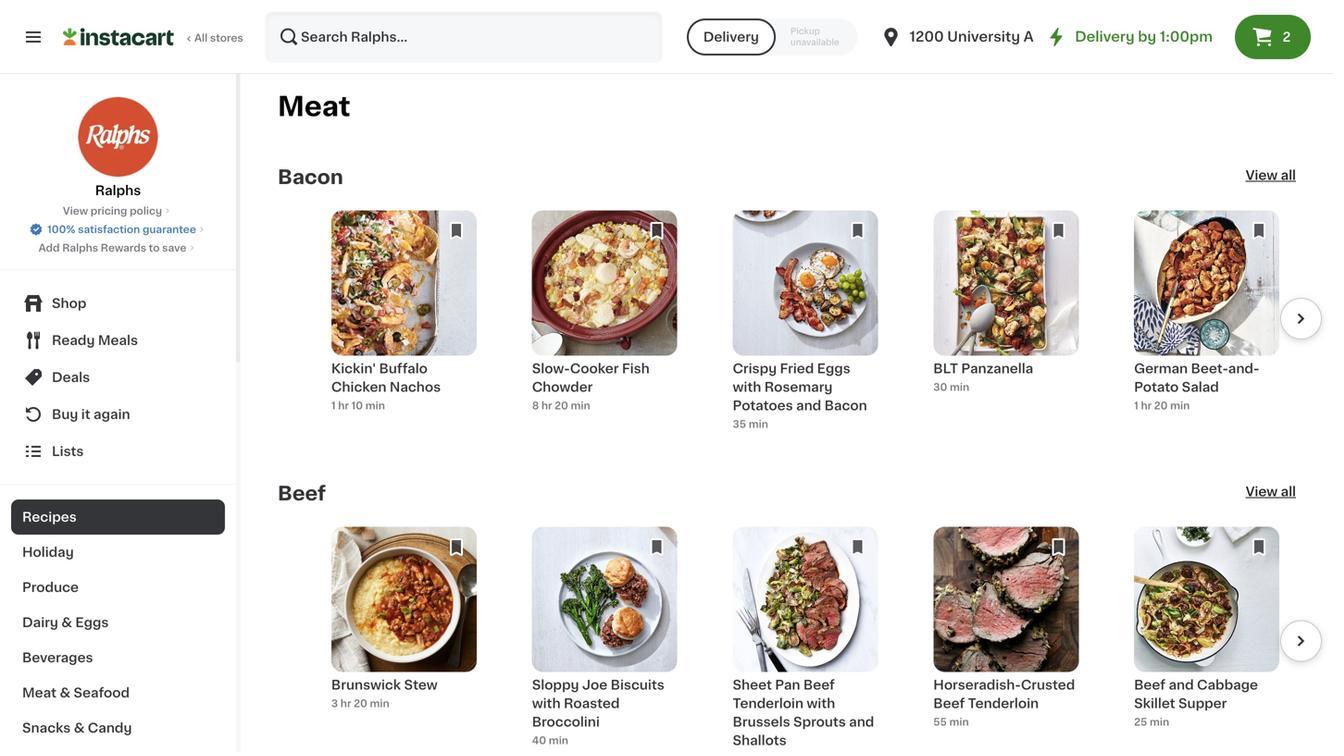 Task type: vqa. For each thing, say whether or not it's contained in the screenshot.
1st Tenderloin from right
yes



Task type: locate. For each thing, give the bounding box(es) containing it.
55 min
[[934, 718, 969, 728]]

1 horizontal spatial 20
[[555, 401, 569, 411]]

0 horizontal spatial eggs
[[75, 617, 109, 630]]

with down sloppy
[[532, 698, 561, 711]]

0 vertical spatial all
[[1281, 169, 1297, 182]]

slow-cooker fish chowder
[[532, 363, 650, 394]]

eggs for fried
[[817, 363, 851, 375]]

1 left 10
[[331, 401, 336, 411]]

view all
[[1246, 169, 1297, 182], [1246, 486, 1297, 499]]

0 horizontal spatial bacon
[[278, 168, 343, 187]]

meat for meat & seafood
[[22, 687, 57, 700]]

chicken
[[331, 381, 387, 394]]

tenderloin up brussels
[[733, 698, 804, 711]]

meat inside 'link'
[[22, 687, 57, 700]]

25
[[1135, 718, 1148, 728]]

1 vertical spatial view
[[63, 206, 88, 216]]

0 vertical spatial meat
[[278, 93, 351, 120]]

2 vertical spatial &
[[74, 722, 85, 735]]

beef inside sheet pan beef tenderloin with brussels sprouts and shallots
[[804, 679, 835, 692]]

meat for meat
[[278, 93, 351, 120]]

crispy fried eggs with rosemary potatoes and bacon
[[733, 363, 868, 413]]

30 min
[[934, 383, 970, 393]]

delivery by 1:00pm
[[1075, 30, 1213, 44]]

2 item carousel region from the top
[[278, 527, 1323, 753]]

crusted
[[1021, 679, 1076, 692]]

all stores
[[194, 33, 243, 43]]

0 vertical spatial item carousel region
[[278, 211, 1323, 438]]

produce
[[22, 582, 79, 595]]

1 down potato
[[1135, 401, 1139, 411]]

0 vertical spatial eggs
[[817, 363, 851, 375]]

10
[[352, 401, 363, 411]]

beef
[[278, 484, 326, 504], [804, 679, 835, 692], [1135, 679, 1166, 692], [934, 698, 965, 711]]

min right 25
[[1150, 718, 1170, 728]]

view for beef
[[1246, 486, 1278, 499]]

panzanella
[[962, 363, 1034, 375]]

1 vertical spatial bacon
[[825, 400, 868, 413]]

eggs
[[817, 363, 851, 375], [75, 617, 109, 630]]

tenderloin inside horseradish-crusted beef tenderloin
[[968, 698, 1039, 711]]

1
[[331, 401, 336, 411], [1135, 401, 1139, 411]]

with inside the sloppy joe biscuits with roasted broccolini
[[532, 698, 561, 711]]

& for meat
[[60, 687, 71, 700]]

bacon
[[278, 168, 343, 187], [825, 400, 868, 413]]

2 all from the top
[[1281, 486, 1297, 499]]

1 horizontal spatial bacon
[[825, 400, 868, 413]]

1 vertical spatial item carousel region
[[278, 527, 1323, 753]]

None search field
[[265, 11, 663, 63]]

item carousel region for bacon
[[278, 211, 1323, 438]]

2 view all from the top
[[1246, 486, 1297, 499]]

and inside sheet pan beef tenderloin with brussels sprouts and shallots
[[849, 716, 875, 729]]

1 horizontal spatial meat
[[278, 93, 351, 120]]

cabbage
[[1198, 679, 1259, 692]]

stores
[[210, 33, 243, 43]]

1 horizontal spatial with
[[733, 381, 762, 394]]

1 vertical spatial &
[[60, 687, 71, 700]]

sloppy
[[532, 679, 579, 692]]

40
[[532, 736, 547, 746]]

item carousel region for beef
[[278, 527, 1323, 753]]

eggs inside crispy fried eggs with rosemary potatoes and bacon
[[817, 363, 851, 375]]

ralphs down 100%
[[62, 243, 98, 253]]

1200 university ave
[[910, 30, 1051, 44]]

ralphs link
[[77, 96, 159, 200]]

blt
[[934, 363, 959, 375]]

20 for chowder
[[555, 401, 569, 411]]

Search field
[[267, 13, 661, 61]]

20 down brunswick
[[354, 699, 367, 709]]

hr
[[338, 401, 349, 411], [542, 401, 552, 411], [1141, 401, 1152, 411], [341, 699, 351, 709]]

1 tenderloin from the left
[[733, 698, 804, 711]]

buy it again link
[[11, 396, 225, 433]]

20 down the chowder
[[555, 401, 569, 411]]

meat & seafood link
[[11, 676, 225, 711]]

0 vertical spatial &
[[61, 617, 72, 630]]

german beet-and- potato salad
[[1135, 363, 1260, 394]]

all for beef
[[1281, 486, 1297, 499]]

0 horizontal spatial 1
[[331, 401, 336, 411]]

0 horizontal spatial delivery
[[704, 31, 759, 44]]

and right sprouts
[[849, 716, 875, 729]]

2 vertical spatial and
[[849, 716, 875, 729]]

seafood
[[74, 687, 130, 700]]

& inside 'link'
[[60, 687, 71, 700]]

snacks & candy link
[[11, 711, 225, 746]]

ready
[[52, 334, 95, 347]]

1 hr 10 min
[[331, 401, 385, 411]]

0 horizontal spatial 20
[[354, 699, 367, 709]]

kickin' buffalo chicken nachos
[[331, 363, 441, 394]]

meat & seafood
[[22, 687, 130, 700]]

shallots
[[733, 735, 787, 748]]

produce link
[[11, 571, 225, 606]]

1 vertical spatial view all
[[1246, 486, 1297, 499]]

snacks & candy
[[22, 722, 132, 735]]

german
[[1135, 363, 1188, 375]]

delivery inside button
[[704, 31, 759, 44]]

candy
[[88, 722, 132, 735]]

0 vertical spatial and
[[797, 400, 822, 413]]

hr for german beet-and- potato salad
[[1141, 401, 1152, 411]]

fish
[[622, 363, 650, 375]]

hr down potato
[[1141, 401, 1152, 411]]

1 horizontal spatial eggs
[[817, 363, 851, 375]]

20 down potato
[[1155, 401, 1168, 411]]

with inside crispy fried eggs with rosemary potatoes and bacon
[[733, 381, 762, 394]]

0 vertical spatial view all
[[1246, 169, 1297, 182]]

min down brunswick stew
[[370, 699, 390, 709]]

20 for potato
[[1155, 401, 1168, 411]]

kickin'
[[331, 363, 376, 375]]

beverages
[[22, 652, 93, 665]]

and inside crispy fried eggs with rosemary potatoes and bacon
[[797, 400, 822, 413]]

recipe card group containing horseradish-crusted beef tenderloin
[[934, 527, 1079, 753]]

beverages link
[[11, 641, 225, 676]]

& for snacks
[[74, 722, 85, 735]]

0 vertical spatial view all link
[[1246, 166, 1297, 188]]

2 horizontal spatial and
[[1169, 679, 1194, 692]]

1 hr 20 min
[[1135, 401, 1190, 411]]

1 horizontal spatial and
[[849, 716, 875, 729]]

and up supper
[[1169, 679, 1194, 692]]

2 view all link from the top
[[1246, 483, 1297, 505]]

1 view all from the top
[[1246, 169, 1297, 182]]

0 horizontal spatial and
[[797, 400, 822, 413]]

1 horizontal spatial 1
[[1135, 401, 1139, 411]]

roasted
[[564, 698, 620, 711]]

with up sprouts
[[807, 698, 836, 711]]

1 horizontal spatial delivery
[[1075, 30, 1135, 44]]

hr for kickin' buffalo chicken nachos
[[338, 401, 349, 411]]

with inside sheet pan beef tenderloin with brussels sprouts and shallots
[[807, 698, 836, 711]]

tenderloin inside sheet pan beef tenderloin with brussels sprouts and shallots
[[733, 698, 804, 711]]

1 vertical spatial and
[[1169, 679, 1194, 692]]

2 tenderloin from the left
[[968, 698, 1039, 711]]

1 vertical spatial view all link
[[1246, 483, 1297, 505]]

& down the beverages
[[60, 687, 71, 700]]

hr left 10
[[338, 401, 349, 411]]

2 horizontal spatial 20
[[1155, 401, 1168, 411]]

1 1 from the left
[[331, 401, 336, 411]]

again
[[94, 408, 130, 421]]

2 vertical spatial view
[[1246, 486, 1278, 499]]

delivery
[[1075, 30, 1135, 44], [704, 31, 759, 44]]

eggs right fried
[[817, 363, 851, 375]]

view all for beef
[[1246, 486, 1297, 499]]

1 vertical spatial eggs
[[75, 617, 109, 630]]

buffalo
[[379, 363, 428, 375]]

& right the dairy
[[61, 617, 72, 630]]

2 horizontal spatial with
[[807, 698, 836, 711]]

service type group
[[687, 19, 858, 56]]

meat
[[278, 93, 351, 120], [22, 687, 57, 700]]

item carousel region
[[278, 211, 1323, 438], [278, 527, 1323, 753]]

eggs up beverages link
[[75, 617, 109, 630]]

ralphs up view pricing policy link
[[95, 184, 141, 197]]

1 for german beet-and- potato salad
[[1135, 401, 1139, 411]]

delivery for delivery by 1:00pm
[[1075, 30, 1135, 44]]

broccolini
[[532, 716, 600, 729]]

0 horizontal spatial meat
[[22, 687, 57, 700]]

all stores link
[[63, 11, 245, 63]]

sprouts
[[794, 716, 846, 729]]

hr right 8
[[542, 401, 552, 411]]

shop link
[[11, 285, 225, 322]]

1200
[[910, 30, 944, 44]]

1 all from the top
[[1281, 169, 1297, 182]]

recipe card group containing sheet pan beef tenderloin with brussels sprouts and shallots
[[733, 527, 878, 753]]

save
[[162, 243, 187, 253]]

& left the candy
[[74, 722, 85, 735]]

0 vertical spatial view
[[1246, 169, 1278, 182]]

with down crispy
[[733, 381, 762, 394]]

tenderloin down horseradish-
[[968, 698, 1039, 711]]

2
[[1283, 31, 1291, 44]]

recipe card group
[[331, 211, 477, 438], [532, 211, 678, 438], [733, 211, 878, 438], [934, 211, 1079, 438], [1135, 211, 1280, 438], [331, 527, 477, 753], [532, 527, 678, 753], [733, 527, 878, 753], [934, 527, 1079, 753], [1135, 527, 1280, 753]]

1 item carousel region from the top
[[278, 211, 1323, 438]]

all for bacon
[[1281, 169, 1297, 182]]

tenderloin
[[733, 698, 804, 711], [968, 698, 1039, 711]]

1 vertical spatial meat
[[22, 687, 57, 700]]

1 vertical spatial all
[[1281, 486, 1297, 499]]

lists link
[[11, 433, 225, 470]]

item carousel region containing kickin' buffalo chicken nachos
[[278, 211, 1323, 438]]

all
[[194, 33, 208, 43]]

university
[[948, 30, 1021, 44]]

pricing
[[91, 206, 127, 216]]

by
[[1138, 30, 1157, 44]]

joe
[[582, 679, 608, 692]]

holiday link
[[11, 535, 225, 571]]

0 horizontal spatial tenderloin
[[733, 698, 804, 711]]

ready meals
[[52, 334, 138, 347]]

and down rosemary
[[797, 400, 822, 413]]

instacart logo image
[[63, 26, 174, 48]]

delivery button
[[687, 19, 776, 56]]

hr for brunswick stew
[[341, 699, 351, 709]]

0 horizontal spatial with
[[532, 698, 561, 711]]

recipe card group containing beef and cabbage skillet supper
[[1135, 527, 1280, 753]]

1 vertical spatial ralphs
[[62, 243, 98, 253]]

hr right 3
[[341, 699, 351, 709]]

1 horizontal spatial tenderloin
[[968, 698, 1039, 711]]

dairy & eggs link
[[11, 606, 225, 641]]

2 1 from the left
[[1135, 401, 1139, 411]]

item carousel region containing brunswick stew
[[278, 527, 1323, 753]]

40 min
[[532, 736, 569, 746]]

min right 40
[[549, 736, 569, 746]]

nachos
[[390, 381, 441, 394]]

1 view all link from the top
[[1246, 166, 1297, 188]]



Task type: describe. For each thing, give the bounding box(es) containing it.
recipe card group containing slow-cooker fish chowder
[[532, 211, 678, 438]]

deals
[[52, 371, 90, 384]]

add ralphs rewards to save link
[[39, 241, 198, 256]]

stew
[[404, 679, 438, 692]]

1 for kickin' buffalo chicken nachos
[[331, 401, 336, 411]]

0 vertical spatial bacon
[[278, 168, 343, 187]]

pan
[[775, 679, 801, 692]]

view all link for beef
[[1246, 483, 1297, 505]]

brussels
[[733, 716, 791, 729]]

and inside beef and cabbage skillet supper
[[1169, 679, 1194, 692]]

slow-
[[532, 363, 570, 375]]

view for bacon
[[1246, 169, 1278, 182]]

35 min
[[733, 420, 769, 430]]

beef inside horseradish-crusted beef tenderloin
[[934, 698, 965, 711]]

2 button
[[1236, 15, 1311, 59]]

rewards
[[101, 243, 146, 253]]

tenderloin for horseradish-
[[968, 698, 1039, 711]]

hr for slow-cooker fish chowder
[[542, 401, 552, 411]]

supper
[[1179, 698, 1227, 711]]

min right 35
[[749, 420, 769, 430]]

25 min
[[1135, 718, 1170, 728]]

to
[[149, 243, 160, 253]]

recipe card group containing german beet-and- potato salad
[[1135, 211, 1280, 438]]

min right the 55
[[950, 718, 969, 728]]

buy it again
[[52, 408, 130, 421]]

ralphs logo image
[[77, 96, 159, 178]]

satisfaction
[[78, 225, 140, 235]]

horseradish-
[[934, 679, 1021, 692]]

min right 30
[[950, 383, 970, 393]]

add ralphs rewards to save
[[39, 243, 187, 253]]

cooker
[[570, 363, 619, 375]]

with for roasted
[[532, 698, 561, 711]]

chowder
[[532, 381, 593, 394]]

eggs for &
[[75, 617, 109, 630]]

add
[[39, 243, 60, 253]]

beef and cabbage skillet supper
[[1135, 679, 1259, 711]]

3
[[331, 699, 338, 709]]

dairy & eggs
[[22, 617, 109, 630]]

8 hr 20 min
[[532, 401, 591, 411]]

recipe card group containing crispy fried eggs with rosemary potatoes and bacon
[[733, 211, 878, 438]]

min down the chowder
[[571, 401, 591, 411]]

0 vertical spatial ralphs
[[95, 184, 141, 197]]

recipe card group containing brunswick stew
[[331, 527, 477, 753]]

100% satisfaction guarantee
[[47, 225, 196, 235]]

and-
[[1229, 363, 1260, 375]]

beet-
[[1192, 363, 1229, 375]]

rosemary
[[765, 381, 833, 394]]

biscuits
[[611, 679, 665, 692]]

view pricing policy link
[[63, 204, 173, 219]]

8
[[532, 401, 539, 411]]

sheet pan beef tenderloin with brussels sprouts and shallots link
[[733, 527, 878, 753]]

1:00pm
[[1160, 30, 1213, 44]]

view all link for bacon
[[1246, 166, 1297, 188]]

snacks
[[22, 722, 71, 735]]

view all for bacon
[[1246, 169, 1297, 182]]

holiday
[[22, 546, 74, 559]]

guarantee
[[143, 225, 196, 235]]

delivery by 1:00pm link
[[1046, 26, 1213, 48]]

horseradish-crusted beef tenderloin
[[934, 679, 1076, 711]]

3 hr 20 min
[[331, 699, 390, 709]]

beef inside beef and cabbage skillet supper
[[1135, 679, 1166, 692]]

meals
[[98, 334, 138, 347]]

potatoes
[[733, 400, 793, 413]]

min right 10
[[366, 401, 385, 411]]

sheet
[[733, 679, 772, 692]]

recipe card group containing kickin' buffalo chicken nachos
[[331, 211, 477, 438]]

lists
[[52, 445, 84, 458]]

recipe card group containing blt panzanella
[[934, 211, 1079, 438]]

potato
[[1135, 381, 1179, 394]]

dairy
[[22, 617, 58, 630]]

min down salad on the bottom of page
[[1171, 401, 1190, 411]]

crispy
[[733, 363, 777, 375]]

delivery for delivery
[[704, 31, 759, 44]]

salad
[[1182, 381, 1220, 394]]

ready meals button
[[11, 322, 225, 359]]

tenderloin for sheet
[[733, 698, 804, 711]]

blt panzanella
[[934, 363, 1034, 375]]

& for dairy
[[61, 617, 72, 630]]

it
[[81, 408, 90, 421]]

bacon inside crispy fried eggs with rosemary potatoes and bacon
[[825, 400, 868, 413]]

shop
[[52, 297, 87, 310]]

35
[[733, 420, 747, 430]]

buy
[[52, 408, 78, 421]]

ready meals link
[[11, 322, 225, 359]]

brunswick stew
[[331, 679, 438, 692]]

fried
[[780, 363, 814, 375]]

sloppy joe biscuits with roasted broccolini
[[532, 679, 665, 729]]

sheet pan beef tenderloin with brussels sprouts and shallots
[[733, 679, 875, 748]]

55
[[934, 718, 947, 728]]

100% satisfaction guarantee button
[[29, 219, 207, 237]]

with for rosemary
[[733, 381, 762, 394]]

ave
[[1024, 30, 1051, 44]]

30
[[934, 383, 948, 393]]

skillet
[[1135, 698, 1176, 711]]

recipe card group containing sloppy joe biscuits with roasted broccolini
[[532, 527, 678, 753]]

policy
[[130, 206, 162, 216]]

deals link
[[11, 359, 225, 396]]



